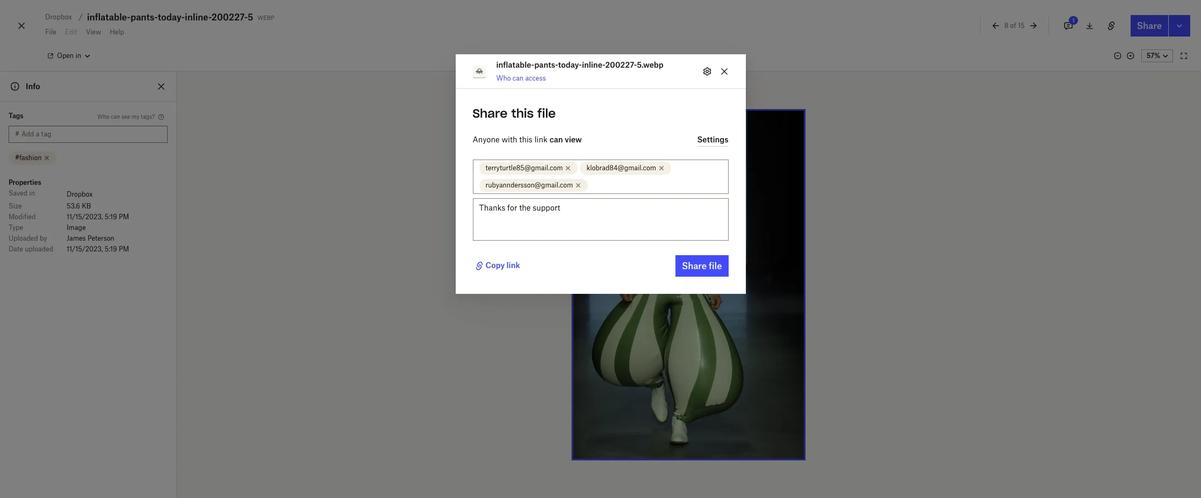 Task type: locate. For each thing, give the bounding box(es) containing it.
1 vertical spatial pants-
[[534, 60, 558, 69]]

share for share file
[[682, 260, 707, 271]]

None text field
[[590, 179, 722, 191]]

1 horizontal spatial today-
[[558, 60, 582, 69]]

pants-
[[131, 12, 158, 23], [534, 60, 558, 69]]

this
[[511, 106, 534, 121], [519, 135, 533, 144]]

row containing type
[[9, 222, 168, 233]]

file inside button
[[709, 260, 722, 271]]

dropbox link
[[67, 189, 93, 200]]

0 horizontal spatial can
[[111, 113, 120, 120]]

1 vertical spatial 11/15/2023, 5:19 pm
[[67, 245, 129, 253]]

1 vertical spatial share
[[473, 106, 508, 121]]

11/15/2023, 5:19 pm
[[67, 213, 129, 221], [67, 245, 129, 253]]

0 vertical spatial today-
[[158, 12, 185, 23]]

11/15/2023,
[[67, 213, 103, 221], [67, 245, 103, 253]]

5
[[248, 12, 253, 23]]

3 row from the top
[[9, 212, 168, 222]]

2 row from the top
[[9, 201, 168, 212]]

access
[[525, 74, 546, 82]]

2 pm from the top
[[119, 245, 129, 253]]

row down image
[[9, 233, 168, 244]]

#fashion button
[[9, 152, 57, 164]]

date
[[9, 245, 23, 253]]

tags?
[[141, 113, 155, 120]]

inflatable- up who can access link
[[496, 60, 534, 69]]

1 vertical spatial 11/15/2023,
[[67, 245, 103, 253]]

0 horizontal spatial pants-
[[131, 12, 158, 23]]

11/15/2023, 5:19 pm for kb
[[67, 213, 129, 221]]

2 horizontal spatial share
[[1137, 20, 1162, 31]]

see
[[121, 113, 130, 120]]

this up anyone with this link can view
[[511, 106, 534, 121]]

inflatable- right /
[[87, 12, 131, 23]]

0 horizontal spatial inline-
[[185, 12, 212, 23]]

1 vertical spatial link
[[507, 260, 520, 270]]

1 horizontal spatial inline-
[[582, 60, 605, 69]]

5 row from the top
[[9, 233, 168, 244]]

5.webp
[[637, 60, 663, 69]]

terryturtle85@gmail.com button
[[479, 162, 578, 174]]

2 5:19 from the top
[[105, 245, 117, 253]]

5:19 down peterson
[[105, 245, 117, 253]]

who
[[496, 74, 511, 82], [97, 113, 109, 120]]

11/15/2023, 5:19 pm for peterson
[[67, 245, 129, 253]]

0 vertical spatial share
[[1137, 20, 1162, 31]]

11/15/2023, 5:19 pm down peterson
[[67, 245, 129, 253]]

1 vertical spatial can
[[111, 113, 120, 120]]

my
[[132, 113, 139, 120]]

11/15/2023, for kb
[[67, 213, 103, 221]]

with
[[502, 135, 517, 144]]

anyone with this link can view
[[473, 135, 582, 144]]

5:19 up peterson
[[105, 213, 117, 221]]

11/15/2023, down james peterson
[[67, 245, 103, 253]]

0 vertical spatial link
[[535, 135, 548, 144]]

0 vertical spatial can
[[513, 74, 524, 82]]

copy link link
[[473, 259, 522, 272]]

share for share
[[1137, 20, 1162, 31]]

can left see
[[111, 113, 120, 120]]

inflatable-pants-today-inline-200227-5.webp who can access
[[496, 60, 663, 82]]

row
[[9, 188, 168, 201], [9, 201, 168, 212], [9, 212, 168, 222], [9, 222, 168, 233], [9, 233, 168, 244], [9, 244, 168, 255]]

1 horizontal spatial can
[[513, 74, 524, 82]]

1 vertical spatial 200227-
[[605, 60, 637, 69]]

1 11/15/2023, from the top
[[67, 213, 103, 221]]

copy link
[[486, 260, 520, 270]]

inline-
[[185, 12, 212, 23], [582, 60, 605, 69]]

11/15/2023, down kb
[[67, 213, 103, 221]]

1 vertical spatial today-
[[558, 60, 582, 69]]

0 horizontal spatial file
[[537, 106, 556, 121]]

53.6 kb
[[67, 202, 91, 210]]

row containing size
[[9, 201, 168, 212]]

share
[[1137, 20, 1162, 31], [473, 106, 508, 121], [682, 260, 707, 271]]

who left access
[[496, 74, 511, 82]]

today-
[[158, 12, 185, 23], [558, 60, 582, 69]]

2 11/15/2023, from the top
[[67, 245, 103, 253]]

table containing saved in
[[9, 188, 168, 255]]

0 vertical spatial 5:19
[[105, 213, 117, 221]]

settings button
[[697, 134, 728, 147]]

link inside copy link link
[[507, 260, 520, 270]]

size
[[9, 202, 22, 210]]

1 pm from the top
[[119, 213, 129, 221]]

0 horizontal spatial share
[[473, 106, 508, 121]]

1 vertical spatial pm
[[119, 245, 129, 253]]

row down kb
[[9, 212, 168, 222]]

settings
[[697, 135, 728, 144]]

share file
[[682, 260, 722, 271]]

2 horizontal spatial can
[[550, 135, 563, 144]]

of
[[1010, 21, 1016, 29]]

/
[[78, 12, 83, 21]]

1 vertical spatial who
[[97, 113, 109, 120]]

1 horizontal spatial link
[[535, 135, 548, 144]]

None field
[[0, 0, 83, 12]]

1 vertical spatial 5:19
[[105, 245, 117, 253]]

1 vertical spatial inflatable-
[[496, 60, 534, 69]]

row up james peterson
[[9, 222, 168, 233]]

0 horizontal spatial link
[[507, 260, 520, 270]]

1 horizontal spatial share
[[682, 260, 707, 271]]

kb
[[82, 202, 91, 210]]

type
[[9, 224, 23, 232]]

klobrad84@gmail.com button
[[580, 162, 671, 174]]

who left see
[[97, 113, 109, 120]]

4 row from the top
[[9, 222, 168, 233]]

row containing date uploaded
[[9, 244, 168, 255]]

2 vertical spatial can
[[550, 135, 563, 144]]

1 5:19 from the top
[[105, 213, 117, 221]]

200227-
[[212, 12, 248, 23], [605, 60, 637, 69]]

0 vertical spatial 11/15/2023, 5:19 pm
[[67, 213, 129, 221]]

share this file
[[473, 106, 556, 121]]

2 11/15/2023, 5:19 pm from the top
[[67, 245, 129, 253]]

6 row from the top
[[9, 244, 168, 255]]

inflatable-
[[87, 12, 131, 23], [496, 60, 534, 69]]

1 vertical spatial file
[[709, 260, 722, 271]]

share for share this file
[[473, 106, 508, 121]]

link up terryturtle85@gmail.com button
[[535, 135, 548, 144]]

tags
[[9, 112, 23, 120]]

can left access
[[513, 74, 524, 82]]

1 horizontal spatial who
[[496, 74, 511, 82]]

15
[[1018, 21, 1025, 29]]

1 vertical spatial inline-
[[582, 60, 605, 69]]

1 horizontal spatial file
[[709, 260, 722, 271]]

11/15/2023, 5:19 pm down kb
[[67, 213, 129, 221]]

row up kb
[[9, 188, 168, 201]]

pm for kb
[[119, 213, 129, 221]]

2 vertical spatial share
[[682, 260, 707, 271]]

sharing modal dialog
[[455, 54, 746, 380]]

can
[[513, 74, 524, 82], [111, 113, 120, 120], [550, 135, 563, 144]]

0 vertical spatial pm
[[119, 213, 129, 221]]

file
[[537, 106, 556, 121], [709, 260, 722, 271]]

8
[[1004, 21, 1008, 29]]

0 vertical spatial 11/15/2023,
[[67, 213, 103, 221]]

#fashion
[[15, 154, 42, 162]]

row down dropbox link
[[9, 201, 168, 212]]

row down james peterson
[[9, 244, 168, 255]]

view
[[565, 135, 582, 144]]

table
[[9, 188, 168, 255]]

0 vertical spatial inflatable-
[[87, 12, 131, 23]]

this right "with"
[[519, 135, 533, 144]]

1 11/15/2023, 5:19 pm from the top
[[67, 213, 129, 221]]

can left view
[[550, 135, 563, 144]]

klobrad84@gmail.com
[[587, 164, 656, 172]]

1 horizontal spatial inflatable-
[[496, 60, 534, 69]]

can inside inflatable-pants-today-inline-200227-5.webp who can access
[[513, 74, 524, 82]]

5:19
[[105, 213, 117, 221], [105, 245, 117, 253]]

1 row from the top
[[9, 188, 168, 201]]

link right copy at the left bottom of the page
[[507, 260, 520, 270]]

today- inside inflatable-pants-today-inline-200227-5.webp who can access
[[558, 60, 582, 69]]

link
[[535, 135, 548, 144], [507, 260, 520, 270]]

1 horizontal spatial 200227-
[[605, 60, 637, 69]]

0 vertical spatial who
[[496, 74, 511, 82]]

webp
[[258, 12, 274, 21]]

0 horizontal spatial 200227-
[[212, 12, 248, 23]]

pm
[[119, 213, 129, 221], [119, 245, 129, 253]]

1 horizontal spatial pants-
[[534, 60, 558, 69]]



Task type: vqa. For each thing, say whether or not it's contained in the screenshot.
row group
no



Task type: describe. For each thing, give the bounding box(es) containing it.
0 vertical spatial pants-
[[131, 12, 158, 23]]

pm for peterson
[[119, 245, 129, 253]]

peterson
[[88, 234, 114, 242]]

5:19 for 53.6 kb
[[105, 213, 117, 221]]

0 horizontal spatial inflatable-
[[87, 12, 131, 23]]

rubyanndersson@gmail.com button
[[479, 179, 588, 192]]

rubyanndersson@gmail.com
[[486, 181, 573, 189]]

close image
[[15, 17, 28, 34]]

share button
[[1131, 15, 1168, 37]]

/ inflatable-pants-today-inline-200227-5 webp
[[78, 12, 274, 23]]

terryturtle85@gmail.com
[[486, 164, 563, 172]]

none text field inside the sharing modal dialog
[[590, 179, 722, 191]]

row containing uploaded by
[[9, 233, 168, 244]]

properties
[[9, 178, 41, 186]]

james peterson
[[67, 234, 114, 242]]

who can see my tags?
[[97, 113, 155, 120]]

11/15/2023, for peterson
[[67, 245, 103, 253]]

by
[[40, 234, 47, 242]]

uploaded
[[9, 234, 38, 242]]

pants- inside inflatable-pants-today-inline-200227-5.webp who can access
[[534, 60, 558, 69]]

date uploaded
[[9, 245, 53, 253]]

inline- inside inflatable-pants-today-inline-200227-5.webp who can access
[[582, 60, 605, 69]]

0 vertical spatial inline-
[[185, 12, 212, 23]]

0 vertical spatial file
[[537, 106, 556, 121]]

1 vertical spatial this
[[519, 135, 533, 144]]

inflatable- inside inflatable-pants-today-inline-200227-5.webp who can access
[[496, 60, 534, 69]]

5:19 for james peterson
[[105, 245, 117, 253]]

modified
[[9, 213, 36, 221]]

share file button
[[675, 255, 728, 277]]

anyone
[[473, 135, 500, 144]]

james
[[67, 234, 86, 242]]

0 vertical spatial 200227-
[[212, 12, 248, 23]]

0 horizontal spatial who
[[97, 113, 109, 120]]

#
[[15, 130, 19, 138]]

close left sidebar image
[[155, 80, 168, 93]]

0 horizontal spatial today-
[[158, 12, 185, 23]]

8 of 15
[[1004, 21, 1025, 29]]

53.6
[[67, 202, 80, 210]]

who inside inflatable-pants-today-inline-200227-5.webp who can access
[[496, 74, 511, 82]]

info
[[26, 82, 40, 91]]

who can access link
[[496, 74, 546, 82]]

who can see my tags? image
[[157, 113, 166, 121]]

saved
[[9, 189, 27, 197]]

image
[[67, 224, 86, 232]]

uploaded
[[25, 245, 53, 253]]

row containing modified
[[9, 212, 168, 222]]

200227- inside inflatable-pants-today-inline-200227-5.webp who can access
[[605, 60, 637, 69]]

dropbox
[[67, 190, 93, 198]]

Add a note (optional) text field
[[473, 198, 728, 241]]

0 vertical spatial this
[[511, 106, 534, 121]]

in
[[29, 189, 35, 197]]

uploaded by
[[9, 234, 47, 242]]

copy
[[486, 260, 505, 270]]

row containing saved in
[[9, 188, 168, 201]]

saved in
[[9, 189, 35, 197]]



